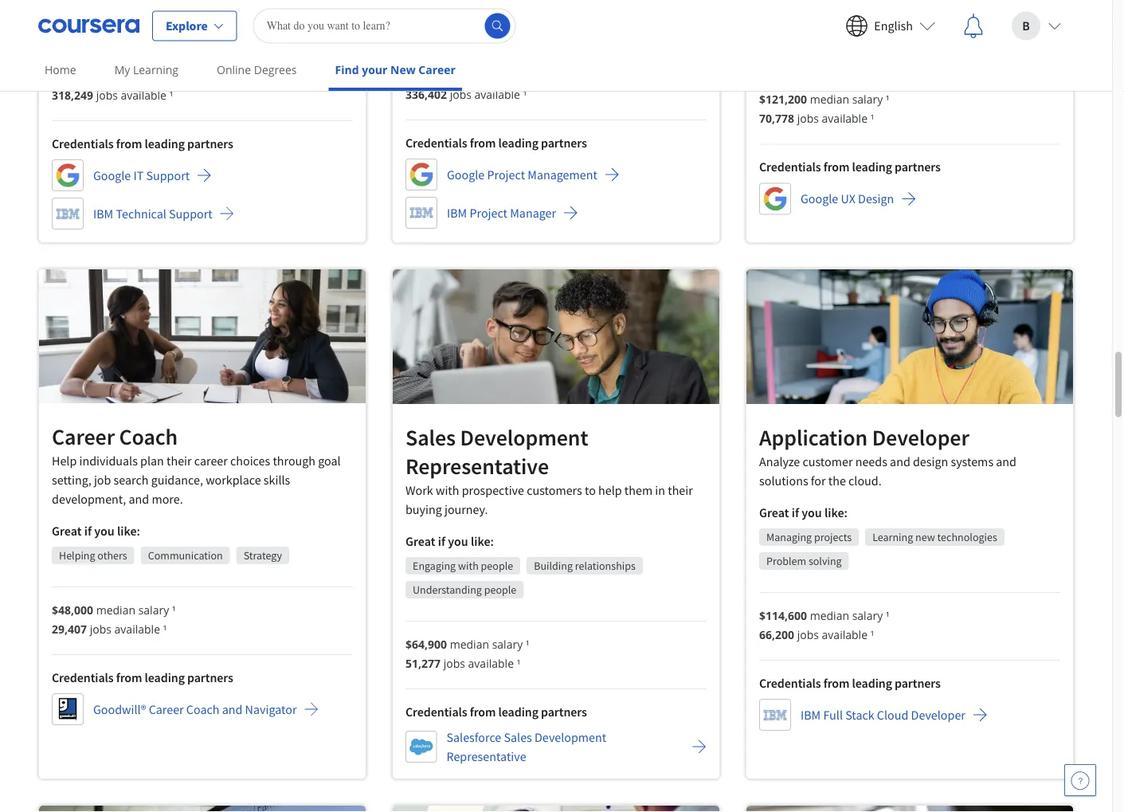 Task type: vqa. For each thing, say whether or not it's contained in the screenshot.


Task type: describe. For each thing, give the bounding box(es) containing it.
engaging
[[413, 559, 456, 573]]

leading for design
[[852, 159, 892, 175]]

0 vertical spatial understanding
[[767, 14, 836, 28]]

development inside sales development representative work with prospective customers to help them in their buying journey.
[[460, 424, 588, 452]]

goodwill® career coach and navigator
[[93, 701, 297, 717]]

support for google it support
[[146, 167, 190, 183]]

coach inside career coach help individuals plan their career choices through goal setting, job search guidance, workplace skills development, and more.
[[119, 423, 178, 451]]

great for help
[[52, 523, 82, 539]]

1 horizontal spatial coach
[[186, 701, 220, 717]]

jobs for $102,800
[[450, 86, 472, 101]]

leading for management
[[498, 135, 539, 151]]

google for google project management
[[447, 166, 485, 182]]

online
[[217, 62, 251, 77]]

strategy
[[244, 548, 282, 563]]

plan
[[140, 453, 164, 468]]

projects
[[814, 530, 852, 544]]

leading for development
[[498, 704, 539, 720]]

credentials for google ux design
[[759, 159, 821, 175]]

salary for $114,600 median salary ¹ 66,200 jobs available ¹
[[852, 608, 883, 623]]

people up my
[[98, 14, 130, 29]]

ibm for ibm technical support
[[93, 206, 113, 222]]

salesforce sales development representative link
[[406, 728, 707, 766]]

project for manager
[[470, 205, 508, 221]]

online degrees
[[217, 62, 297, 77]]

salary for $102,800 median salary ¹ 336,402 jobs available ¹
[[499, 67, 529, 82]]

through
[[273, 453, 316, 468]]

google for google it support
[[93, 167, 131, 183]]

in
[[655, 482, 665, 498]]

great for analyze
[[759, 504, 789, 520]]

jobs for $48,000
[[90, 621, 111, 636]]

$121,200 median salary ¹ 70,778 jobs available ¹
[[759, 92, 890, 126]]

relationships
[[575, 559, 636, 573]]

salary for $56,200 median salary ¹ 318,249 jobs available ¹
[[138, 68, 169, 83]]

developer inside application developer analyze customer needs and design systems and solutions for the cloud.
[[872, 424, 970, 452]]

partners for development
[[541, 704, 587, 720]]

$56,200
[[52, 68, 93, 83]]

0 horizontal spatial learning
[[133, 62, 179, 77]]

credentials for ibm full stack cloud developer
[[759, 675, 821, 691]]

and inside career coach help individuals plan their career choices through goal setting, job search guidance, workplace skills development, and more.
[[129, 491, 149, 507]]

leading for stack
[[852, 675, 892, 691]]

navigator
[[245, 701, 297, 717]]

more.
[[152, 491, 183, 507]]

people left building
[[481, 559, 513, 573]]

credentials from leading partners for ux
[[759, 159, 941, 175]]

jobs for $64,900
[[444, 656, 465, 671]]

find
[[335, 62, 359, 77]]

it
[[133, 167, 144, 183]]

my learning
[[114, 62, 179, 77]]

sales development representative image
[[393, 269, 720, 404]]

credentials from leading partners for sales
[[406, 704, 587, 720]]

1 vertical spatial understanding people
[[413, 583, 517, 597]]

ibm project manager link
[[406, 197, 579, 229]]

full
[[824, 707, 843, 723]]

credentials from leading partners for career
[[52, 669, 233, 685]]

2 horizontal spatial career
[[419, 62, 456, 77]]

1 vertical spatial with
[[458, 559, 479, 573]]

$56,200 median salary ¹ 318,249 jobs available ¹
[[52, 68, 176, 102]]

goal
[[318, 453, 341, 468]]

career coach help individuals plan their career choices through goal setting, job search guidance, workplace skills development, and more.
[[52, 423, 341, 507]]

available for $64,900 median salary ¹ 51,277 jobs available ¹
[[468, 656, 514, 671]]

b
[[1023, 18, 1030, 34]]

setting,
[[52, 472, 91, 488]]

choices
[[230, 453, 270, 468]]

application developer image
[[747, 269, 1073, 404]]

credentials from leading partners for full
[[759, 675, 941, 691]]

and right needs
[[890, 453, 911, 469]]

representative inside salesforce sales development representative
[[447, 748, 526, 764]]

336,402
[[406, 86, 447, 101]]

the
[[829, 473, 846, 489]]

problem solving for leading a team
[[504, 13, 580, 28]]

home
[[45, 62, 76, 77]]

application
[[759, 424, 868, 452]]

partners for support
[[187, 136, 233, 151]]

helping for helping people
[[59, 14, 95, 29]]

people left the english
[[838, 14, 870, 28]]

find your new career
[[335, 62, 456, 77]]

if for analyze
[[792, 504, 799, 520]]

salesforce
[[447, 729, 501, 745]]

like: for help
[[117, 523, 140, 539]]

goodwill®
[[93, 701, 146, 717]]

english button
[[833, 0, 948, 51]]

help
[[598, 482, 622, 498]]

ibm for ibm project manager
[[447, 205, 467, 221]]

$114,600
[[759, 608, 807, 623]]

credentials for google it support
[[52, 136, 114, 151]]

credentials from leading partners for project
[[406, 135, 587, 151]]

ibm project manager
[[447, 205, 556, 221]]

What do you want to learn? text field
[[253, 8, 516, 43]]

partners for design
[[895, 159, 941, 175]]

66,200
[[759, 627, 795, 642]]

from for ux
[[824, 159, 850, 175]]

google it support
[[93, 167, 190, 183]]

$121,200
[[759, 92, 807, 107]]

great for representative
[[406, 533, 436, 549]]

google ux design
[[801, 191, 894, 207]]

leading
[[413, 13, 450, 28]]

them
[[625, 482, 653, 498]]

prospective
[[462, 482, 524, 498]]

design
[[913, 453, 948, 469]]

individuals
[[79, 453, 138, 468]]

buying
[[406, 501, 442, 517]]

$48,000
[[52, 602, 93, 617]]

my
[[114, 62, 130, 77]]

customer
[[803, 453, 853, 469]]

support for ibm technical support
[[169, 206, 213, 222]]

available for $56,200 median salary ¹ 318,249 jobs available ¹
[[121, 87, 167, 102]]

representative inside sales development representative work with prospective customers to help them in their buying journey.
[[406, 452, 549, 480]]

jobs for $121,200
[[797, 111, 819, 126]]

development inside salesforce sales development representative
[[535, 729, 607, 745]]

jobs for $114,600
[[797, 627, 819, 642]]

application developer analyze customer needs and design systems and solutions for the cloud.
[[759, 424, 1017, 489]]

great if you like: for representative
[[406, 533, 494, 549]]

work
[[406, 482, 433, 498]]

leading for coach
[[145, 669, 185, 685]]

technical
[[116, 206, 166, 222]]

median for $121,200
[[810, 92, 849, 107]]

career inside career coach help individuals plan their career choices through goal setting, job search guidance, workplace skills development, and more.
[[52, 423, 115, 451]]

a
[[452, 13, 458, 28]]

ux
[[841, 191, 856, 207]]

partners for coach
[[187, 669, 233, 685]]

degrees
[[254, 62, 297, 77]]

search
[[114, 472, 149, 488]]

from for career
[[116, 669, 142, 685]]

technologies
[[938, 530, 998, 544]]

with inside sales development representative work with prospective customers to help them in their buying journey.
[[436, 482, 459, 498]]

job
[[94, 472, 111, 488]]

available for $48,000 median salary ¹ 29,407 jobs available ¹
[[114, 621, 160, 636]]

median for $64,900
[[450, 636, 489, 652]]

available for $114,600 median salary ¹ 66,200 jobs available ¹
[[822, 627, 868, 642]]

new
[[916, 530, 935, 544]]

guidance,
[[151, 472, 203, 488]]

problem for leading a team
[[504, 13, 544, 28]]

0 horizontal spatial understanding
[[413, 583, 482, 597]]

people down 'engaging with people'
[[484, 583, 517, 597]]

credentials for salesforce sales development representative
[[406, 704, 467, 720]]

explore
[[166, 18, 208, 34]]

29,407
[[52, 621, 87, 636]]

helping for helping others
[[59, 548, 95, 563]]

developer inside ibm full stack cloud developer link
[[911, 707, 966, 723]]

2 horizontal spatial solving
[[809, 554, 842, 568]]

from for project
[[470, 135, 496, 151]]

project for management
[[487, 166, 525, 182]]

building
[[534, 559, 573, 573]]

your
[[362, 62, 388, 77]]

318,249
[[52, 87, 93, 102]]

learning new technologies
[[873, 530, 998, 544]]

communication
[[148, 548, 223, 563]]

customers
[[527, 482, 582, 498]]

google project management
[[447, 166, 598, 182]]

median for $114,600
[[810, 608, 849, 623]]

coursera image
[[38, 13, 139, 39]]

from for full
[[824, 675, 850, 691]]

partners for management
[[541, 135, 587, 151]]

leading for support
[[145, 136, 185, 151]]

google project management link
[[406, 158, 620, 190]]



Task type: locate. For each thing, give the bounding box(es) containing it.
¹
[[532, 67, 536, 82], [172, 68, 176, 83], [523, 86, 527, 101], [169, 87, 173, 102], [886, 92, 890, 107], [871, 111, 875, 126], [172, 602, 176, 617], [886, 608, 890, 623], [163, 621, 167, 636], [871, 627, 875, 642], [526, 636, 530, 652], [517, 656, 521, 671]]

1 horizontal spatial like:
[[471, 533, 494, 549]]

median inside $102,800 median salary ¹ 336,402 jobs available ¹
[[456, 67, 496, 82]]

70,778
[[759, 111, 795, 126]]

understanding people down 'engaging with people'
[[413, 583, 517, 597]]

salesforce sales development representative
[[447, 729, 607, 764]]

great if you like: up helping others
[[52, 523, 140, 539]]

ibm full stack cloud developer link
[[759, 699, 988, 731]]

0 vertical spatial understanding people
[[767, 14, 870, 28]]

salary for $64,900 median salary ¹ 51,277 jobs available ¹
[[492, 636, 523, 652]]

median right $114,600
[[810, 608, 849, 623]]

available inside $56,200 median salary ¹ 318,249 jobs available ¹
[[121, 87, 167, 102]]

explore button
[[152, 11, 237, 41]]

0 vertical spatial developer
[[872, 424, 970, 452]]

representative up prospective
[[406, 452, 549, 480]]

credentials down 70,778
[[759, 159, 821, 175]]

ibm for ibm full stack cloud developer
[[801, 707, 821, 723]]

jobs right 29,407
[[90, 621, 111, 636]]

median for $56,200
[[96, 68, 135, 83]]

goodwill® career coach and navigator link
[[52, 693, 319, 725]]

project up ibm project manager
[[487, 166, 525, 182]]

2 horizontal spatial google
[[801, 191, 839, 207]]

credentials up goodwill®
[[52, 669, 114, 685]]

available right 70,778
[[822, 111, 868, 126]]

salary inside $121,200 median salary ¹ 70,778 jobs available ¹
[[852, 92, 883, 107]]

cloud
[[877, 707, 909, 723]]

career
[[419, 62, 456, 77], [52, 423, 115, 451], [149, 701, 184, 717]]

solutions
[[759, 473, 809, 489]]

1 vertical spatial project
[[470, 205, 508, 221]]

available inside $64,900 median salary ¹ 51,277 jobs available ¹
[[468, 656, 514, 671]]

2 vertical spatial career
[[149, 701, 184, 717]]

credentials from leading partners up ux
[[759, 159, 941, 175]]

jobs inside $102,800 median salary ¹ 336,402 jobs available ¹
[[450, 86, 472, 101]]

leading up the goodwill® career coach and navigator link
[[145, 669, 185, 685]]

credentials from leading partners up salesforce
[[406, 704, 587, 720]]

solving for leading a team
[[547, 13, 580, 28]]

leading up salesforce sales development representative
[[498, 704, 539, 720]]

2 horizontal spatial great
[[759, 504, 789, 520]]

0 vertical spatial career
[[419, 62, 456, 77]]

developer right cloud
[[911, 707, 966, 723]]

their right the 'in'
[[668, 482, 693, 498]]

0 horizontal spatial understanding people
[[413, 583, 517, 597]]

helping others
[[59, 548, 127, 563]]

0 horizontal spatial if
[[84, 523, 92, 539]]

1 horizontal spatial learning
[[873, 530, 913, 544]]

$114,600 median salary ¹ 66,200 jobs available ¹
[[759, 608, 890, 642]]

sales
[[406, 424, 456, 452], [504, 729, 532, 745]]

None search field
[[253, 8, 516, 43]]

from up google ux design 'link'
[[824, 159, 850, 175]]

credentials from leading partners up goodwill®
[[52, 669, 233, 685]]

salary inside $64,900 median salary ¹ 51,277 jobs available ¹
[[492, 636, 523, 652]]

you up managing projects
[[802, 504, 822, 520]]

$48,000 median salary ¹ 29,407 jobs available ¹
[[52, 602, 176, 636]]

find your new career link
[[329, 52, 462, 91]]

available inside $102,800 median salary ¹ 336,402 jobs available ¹
[[475, 86, 520, 101]]

ibm technical support
[[93, 206, 213, 222]]

1 horizontal spatial their
[[668, 482, 693, 498]]

1 horizontal spatial understanding people
[[767, 14, 870, 28]]

median inside $121,200 median salary ¹ 70,778 jobs available ¹
[[810, 92, 849, 107]]

development
[[460, 424, 588, 452], [535, 729, 607, 745]]

0 horizontal spatial great if you like:
[[52, 523, 140, 539]]

0 horizontal spatial like:
[[117, 523, 140, 539]]

sales right salesforce
[[504, 729, 532, 745]]

thinking creatively
[[891, 14, 979, 28]]

problem solving right team
[[504, 13, 580, 28]]

like: up 'engaging with people'
[[471, 533, 494, 549]]

learning right my
[[133, 62, 179, 77]]

0 horizontal spatial solving
[[193, 14, 226, 29]]

great if you like: for analyze
[[759, 504, 848, 520]]

1 horizontal spatial great if you like:
[[406, 533, 494, 549]]

representative down salesforce
[[447, 748, 526, 764]]

manager
[[510, 205, 556, 221]]

career right goodwill®
[[149, 701, 184, 717]]

1 vertical spatial developer
[[911, 707, 966, 723]]

1 horizontal spatial solving
[[547, 13, 580, 28]]

0 horizontal spatial problem
[[151, 14, 190, 29]]

1 vertical spatial learning
[[873, 530, 913, 544]]

thinking
[[891, 14, 932, 28]]

median right $121,200
[[810, 92, 849, 107]]

credentials down "336,402"
[[406, 135, 467, 151]]

engaging with people
[[413, 559, 513, 573]]

design
[[858, 191, 894, 207]]

helping up home link
[[59, 14, 95, 29]]

salary inside $102,800 median salary ¹ 336,402 jobs available ¹
[[499, 67, 529, 82]]

leading a team
[[413, 13, 484, 28]]

needs
[[856, 453, 888, 469]]

if for help
[[84, 523, 92, 539]]

available right 51,277
[[468, 656, 514, 671]]

support right technical at the top of page
[[169, 206, 213, 222]]

salary inside $114,600 median salary ¹ 66,200 jobs available ¹
[[852, 608, 883, 623]]

leading up design
[[852, 159, 892, 175]]

1 horizontal spatial problem
[[504, 13, 544, 28]]

0 horizontal spatial career
[[52, 423, 115, 451]]

1 horizontal spatial if
[[438, 533, 445, 549]]

great up managing
[[759, 504, 789, 520]]

team
[[460, 13, 484, 28]]

1 vertical spatial support
[[169, 206, 213, 222]]

their
[[167, 453, 192, 468], [668, 482, 693, 498]]

helping left others on the left of the page
[[59, 548, 95, 563]]

salary inside $48,000 median salary ¹ 29,407 jobs available ¹
[[138, 602, 169, 617]]

their up guidance,
[[167, 453, 192, 468]]

leading up google project management
[[498, 135, 539, 151]]

career up help on the left
[[52, 423, 115, 451]]

median right $48,000 on the bottom left
[[96, 602, 135, 617]]

google
[[447, 166, 485, 182], [93, 167, 131, 183], [801, 191, 839, 207]]

0 horizontal spatial ibm
[[93, 206, 113, 222]]

solving
[[547, 13, 580, 28], [193, 14, 226, 29], [809, 554, 842, 568]]

0 vertical spatial support
[[146, 167, 190, 183]]

problem down managing
[[767, 554, 807, 568]]

from for it
[[116, 136, 142, 151]]

troubleshooting
[[247, 14, 323, 29]]

help
[[52, 453, 77, 468]]

salary for $48,000 median salary ¹ 29,407 jobs available ¹
[[138, 602, 169, 617]]

0 vertical spatial coach
[[119, 423, 178, 451]]

$64,900 median salary ¹ 51,277 jobs available ¹
[[406, 636, 530, 671]]

credentials from leading partners
[[406, 135, 587, 151], [52, 136, 233, 151], [759, 159, 941, 175], [52, 669, 233, 685], [759, 675, 941, 691], [406, 704, 587, 720]]

0 horizontal spatial great
[[52, 523, 82, 539]]

stack
[[846, 707, 875, 723]]

from up full at the right
[[824, 675, 850, 691]]

systems
[[951, 453, 994, 469]]

median inside $48,000 median salary ¹ 29,407 jobs available ¹
[[96, 602, 135, 617]]

1 vertical spatial understanding
[[413, 583, 482, 597]]

jobs right "336,402"
[[450, 86, 472, 101]]

jobs right 66,200
[[797, 627, 819, 642]]

available inside $48,000 median salary ¹ 29,407 jobs available ¹
[[114, 621, 160, 636]]

if up managing
[[792, 504, 799, 520]]

available for $121,200 median salary ¹ 70,778 jobs available ¹
[[822, 111, 868, 126]]

0 horizontal spatial problem solving
[[151, 14, 226, 29]]

great
[[759, 504, 789, 520], [52, 523, 82, 539], [406, 533, 436, 549]]

2 horizontal spatial ibm
[[801, 707, 821, 723]]

like: up others on the left of the page
[[117, 523, 140, 539]]

credentials from leading partners up stack
[[759, 675, 941, 691]]

google for google ux design
[[801, 191, 839, 207]]

0 horizontal spatial google
[[93, 167, 131, 183]]

jobs right 70,778
[[797, 111, 819, 126]]

credentials down 66,200
[[759, 675, 821, 691]]

1 horizontal spatial great
[[406, 533, 436, 549]]

jobs inside $48,000 median salary ¹ 29,407 jobs available ¹
[[90, 621, 111, 636]]

developer up design
[[872, 424, 970, 452]]

available right 29,407
[[114, 621, 160, 636]]

jobs right 51,277
[[444, 656, 465, 671]]

0 vertical spatial project
[[487, 166, 525, 182]]

available inside $121,200 median salary ¹ 70,778 jobs available ¹
[[822, 111, 868, 126]]

median inside $56,200 median salary ¹ 318,249 jobs available ¹
[[96, 68, 135, 83]]

1 vertical spatial helping
[[59, 548, 95, 563]]

from up the google project management link on the top of the page
[[470, 135, 496, 151]]

$102,800 median salary ¹ 336,402 jobs available ¹
[[406, 67, 536, 101]]

help center image
[[1071, 771, 1090, 790]]

median for $48,000
[[96, 602, 135, 617]]

ibm full stack cloud developer
[[801, 707, 966, 723]]

great up helping others
[[52, 523, 82, 539]]

jobs down my
[[96, 87, 118, 102]]

understanding
[[767, 14, 836, 28], [413, 583, 482, 597]]

1 helping from the top
[[59, 14, 95, 29]]

great up engaging
[[406, 533, 436, 549]]

0 vertical spatial sales
[[406, 424, 456, 452]]

1 horizontal spatial understanding
[[767, 14, 836, 28]]

problem solving down managing projects
[[767, 554, 842, 568]]

to
[[585, 482, 596, 498]]

salary inside $56,200 median salary ¹ 318,249 jobs available ¹
[[138, 68, 169, 83]]

like: for representative
[[471, 533, 494, 549]]

0 horizontal spatial you
[[94, 523, 115, 539]]

median for $102,800
[[456, 67, 496, 82]]

2 helping from the top
[[59, 548, 95, 563]]

1 horizontal spatial career
[[149, 701, 184, 717]]

1 horizontal spatial ibm
[[447, 205, 467, 221]]

median
[[456, 67, 496, 82], [96, 68, 135, 83], [810, 92, 849, 107], [96, 602, 135, 617], [810, 608, 849, 623], [450, 636, 489, 652]]

0 horizontal spatial sales
[[406, 424, 456, 452]]

online degrees link
[[210, 52, 303, 88]]

0 vertical spatial helping
[[59, 14, 95, 29]]

problem right team
[[504, 13, 544, 28]]

problem
[[504, 13, 544, 28], [151, 14, 190, 29], [767, 554, 807, 568]]

google up ibm project manager link
[[447, 166, 485, 182]]

1 horizontal spatial you
[[448, 533, 468, 549]]

credentials down 318,249
[[52, 136, 114, 151]]

1 horizontal spatial sales
[[504, 729, 532, 745]]

english
[[874, 18, 913, 34]]

problem solving up the my learning
[[151, 14, 226, 29]]

2 horizontal spatial like:
[[825, 504, 848, 520]]

median right the $102,800
[[456, 67, 496, 82]]

for
[[811, 473, 826, 489]]

median right $64,900
[[450, 636, 489, 652]]

their inside career coach help individuals plan their career choices through goal setting, job search guidance, workplace skills development, and more.
[[167, 453, 192, 468]]

1 vertical spatial development
[[535, 729, 607, 745]]

jobs inside $64,900 median salary ¹ 51,277 jobs available ¹
[[444, 656, 465, 671]]

available for $102,800 median salary ¹ 336,402 jobs available ¹
[[475, 86, 520, 101]]

1 vertical spatial representative
[[447, 748, 526, 764]]

if up helping others
[[84, 523, 92, 539]]

great if you like: for help
[[52, 523, 140, 539]]

learning left new
[[873, 530, 913, 544]]

with right engaging
[[458, 559, 479, 573]]

you for representative
[[448, 533, 468, 549]]

0 vertical spatial learning
[[133, 62, 179, 77]]

others
[[98, 548, 127, 563]]

project left manager
[[470, 205, 508, 221]]

and right systems
[[996, 453, 1017, 469]]

people
[[838, 14, 870, 28], [98, 14, 130, 29], [481, 559, 513, 573], [484, 583, 517, 597]]

google ux design link
[[759, 183, 917, 215]]

managing
[[767, 530, 812, 544]]

credentials for goodwill® career coach and navigator
[[52, 669, 114, 685]]

you for help
[[94, 523, 115, 539]]

1 vertical spatial their
[[668, 482, 693, 498]]

median inside $114,600 median salary ¹ 66,200 jobs available ¹
[[810, 608, 849, 623]]

my learning link
[[108, 52, 185, 88]]

1 horizontal spatial problem solving
[[504, 13, 580, 28]]

if
[[792, 504, 799, 520], [84, 523, 92, 539], [438, 533, 445, 549]]

median right $56,200
[[96, 68, 135, 83]]

0 vertical spatial representative
[[406, 452, 549, 480]]

with up journey.
[[436, 482, 459, 498]]

you for analyze
[[802, 504, 822, 520]]

1 vertical spatial career
[[52, 423, 115, 451]]

0 horizontal spatial their
[[167, 453, 192, 468]]

great if you like: up managing projects
[[759, 504, 848, 520]]

problem solving for helping people
[[151, 14, 226, 29]]

salary for $121,200 median salary ¹ 70,778 jobs available ¹
[[852, 92, 883, 107]]

$102,800
[[406, 67, 453, 82]]

ibm down the google project management link on the top of the page
[[447, 205, 467, 221]]

jobs inside $114,600 median salary ¹ 66,200 jobs available ¹
[[797, 627, 819, 642]]

understanding people left the english
[[767, 14, 870, 28]]

helping people
[[59, 14, 130, 29]]

google inside 'link'
[[801, 191, 839, 207]]

0 vertical spatial their
[[167, 453, 192, 468]]

career up "336,402"
[[419, 62, 456, 77]]

coach up plan
[[119, 423, 178, 451]]

credentials from leading partners for it
[[52, 136, 233, 151]]

available right 66,200
[[822, 627, 868, 642]]

credentials up salesforce
[[406, 704, 467, 720]]

sales inside salesforce sales development representative
[[504, 729, 532, 745]]

0 horizontal spatial coach
[[119, 423, 178, 451]]

jobs inside $56,200 median salary ¹ 318,249 jobs available ¹
[[96, 87, 118, 102]]

understanding people
[[767, 14, 870, 28], [413, 583, 517, 597]]

google left the it
[[93, 167, 131, 183]]

available inside $114,600 median salary ¹ 66,200 jobs available ¹
[[822, 627, 868, 642]]

support
[[146, 167, 190, 183], [169, 206, 213, 222]]

ibm technical support link
[[52, 198, 235, 230]]

partners for stack
[[895, 675, 941, 691]]

credentials from leading partners up the google project management link on the top of the page
[[406, 135, 587, 151]]

from up goodwill®
[[116, 669, 142, 685]]

their inside sales development representative work with prospective customers to help them in their buying journey.
[[668, 482, 693, 498]]

leading up ibm full stack cloud developer link
[[852, 675, 892, 691]]

sales development representative work with prospective customers to help them in their buying journey.
[[406, 424, 693, 517]]

sales up work
[[406, 424, 456, 452]]

0 vertical spatial with
[[436, 482, 459, 498]]

and down search
[[129, 491, 149, 507]]

b button
[[999, 0, 1074, 51]]

problem up my learning link on the left top
[[151, 14, 190, 29]]

leading up google it support
[[145, 136, 185, 151]]

from
[[470, 135, 496, 151], [116, 136, 142, 151], [824, 159, 850, 175], [116, 669, 142, 685], [824, 675, 850, 691], [470, 704, 496, 720]]

2 horizontal spatial problem solving
[[767, 554, 842, 568]]

google left ux
[[801, 191, 839, 207]]

ibm left full at the right
[[801, 707, 821, 723]]

and left navigator
[[222, 701, 243, 717]]

sales inside sales development representative work with prospective customers to help them in their buying journey.
[[406, 424, 456, 452]]

if up engaging
[[438, 533, 445, 549]]

jobs inside $121,200 median salary ¹ 70,778 jobs available ¹
[[797, 111, 819, 126]]

management
[[528, 166, 598, 182]]

2 horizontal spatial problem
[[767, 554, 807, 568]]

0 vertical spatial development
[[460, 424, 588, 452]]

building relationships
[[534, 559, 636, 573]]

credentials from leading partners up google it support
[[52, 136, 233, 151]]

like: up projects
[[825, 504, 848, 520]]

you up 'engaging with people'
[[448, 533, 468, 549]]

1 vertical spatial sales
[[504, 729, 532, 745]]

median inside $64,900 median salary ¹ 51,277 jobs available ¹
[[450, 636, 489, 652]]

2 horizontal spatial you
[[802, 504, 822, 520]]

1 horizontal spatial google
[[447, 166, 485, 182]]

if for representative
[[438, 533, 445, 549]]

problem for helping people
[[151, 14, 190, 29]]

available down the my learning
[[121, 87, 167, 102]]

from up google it support link
[[116, 136, 142, 151]]

like: for analyze
[[825, 504, 848, 520]]

creatively
[[934, 14, 979, 28]]

from for sales
[[470, 704, 496, 720]]

credentials for google project management
[[406, 135, 467, 151]]

google it support link
[[52, 159, 212, 191]]

solving for helping people
[[193, 14, 226, 29]]

available right "336,402"
[[475, 86, 520, 101]]

1 vertical spatial coach
[[186, 701, 220, 717]]

salary
[[499, 67, 529, 82], [138, 68, 169, 83], [852, 92, 883, 107], [138, 602, 169, 617], [852, 608, 883, 623], [492, 636, 523, 652]]

coach left navigator
[[186, 701, 220, 717]]

credentials
[[406, 135, 467, 151], [52, 136, 114, 151], [759, 159, 821, 175], [52, 669, 114, 685], [759, 675, 821, 691], [406, 704, 467, 720]]

you up others on the left of the page
[[94, 523, 115, 539]]

2 horizontal spatial great if you like:
[[759, 504, 848, 520]]

analyze
[[759, 453, 800, 469]]

from up salesforce
[[470, 704, 496, 720]]

like:
[[825, 504, 848, 520], [117, 523, 140, 539], [471, 533, 494, 549]]

2 horizontal spatial if
[[792, 504, 799, 520]]

ibm left technical at the top of page
[[93, 206, 113, 222]]

jobs for $56,200
[[96, 87, 118, 102]]



